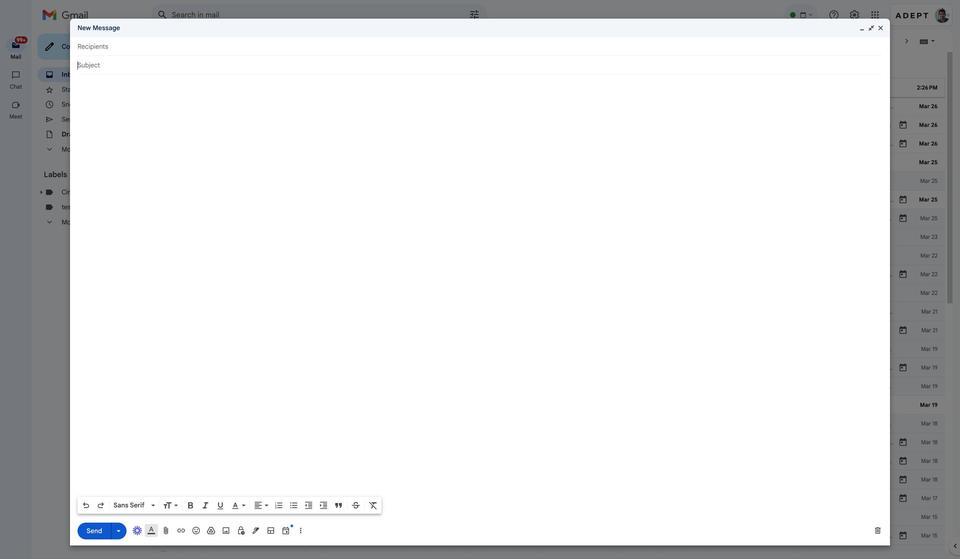 Task type: locate. For each thing, give the bounding box(es) containing it.
tab list
[[151, 52, 945, 78]]

row
[[151, 78, 945, 97], [151, 97, 945, 116], [151, 116, 945, 134], [151, 134, 945, 153], [151, 153, 945, 172], [151, 172, 945, 191], [151, 191, 945, 209], [151, 209, 945, 228], [151, 228, 945, 247], [151, 247, 945, 265], [151, 265, 945, 284], [151, 284, 945, 303], [151, 303, 945, 321], [151, 321, 945, 340], [151, 340, 945, 359], [151, 359, 945, 377], [151, 377, 945, 396], [151, 396, 945, 415], [151, 415, 945, 433], [151, 433, 945, 452], [151, 452, 945, 471], [151, 471, 945, 489], [151, 489, 945, 508], [151, 508, 945, 527], [151, 527, 945, 545], [151, 545, 945, 559]]

21 row from the top
[[151, 452, 945, 471]]

advanced search options image
[[465, 5, 484, 24]]

9 row from the top
[[151, 228, 945, 247]]

22 row from the top
[[151, 471, 945, 489]]

heading
[[0, 53, 32, 61], [0, 83, 32, 91], [0, 113, 32, 120], [44, 170, 133, 179]]

option inside formatting options toolbar
[[112, 501, 149, 510]]

settings image
[[849, 9, 860, 21]]

7 row from the top
[[151, 191, 945, 209]]

indent less ‪(⌘[)‬ image
[[304, 501, 313, 510]]

more send options image
[[114, 527, 123, 536]]

dialog
[[70, 19, 890, 546]]

underline ‪(⌘u)‬ image
[[216, 502, 225, 511]]

4 row from the top
[[151, 134, 945, 153]]

gmail image
[[42, 6, 93, 24]]

insert signature image
[[251, 526, 261, 536]]

insert emoji ‪(⌘⇧2)‬ image
[[191, 526, 201, 536]]

refresh image
[[187, 36, 196, 46]]

8 row from the top
[[151, 209, 945, 228]]

19 row from the top
[[151, 415, 945, 433]]

formatting options toolbar
[[78, 497, 382, 514]]

main content
[[151, 52, 945, 559]]

Subject field
[[78, 61, 883, 70]]

minimize image
[[858, 24, 866, 32]]

navigation
[[0, 30, 33, 559]]

remove formatting ‪(⌘\)‬ image
[[368, 501, 378, 510]]

older image
[[902, 36, 911, 46]]

6 row from the top
[[151, 172, 945, 191]]

attach files image
[[162, 526, 171, 536]]

close image
[[877, 24, 884, 32]]

Message Body text field
[[78, 79, 883, 495]]

bold ‪(⌘b)‬ image
[[186, 501, 195, 510]]

13 row from the top
[[151, 303, 945, 321]]

updates tab
[[388, 52, 505, 78]]

option
[[112, 501, 149, 510]]



Task type: describe. For each thing, give the bounding box(es) containing it.
12 row from the top
[[151, 284, 945, 303]]

fri, mar 15, 2024, 8:33 am element
[[921, 550, 938, 559]]

toggle confidential mode image
[[236, 526, 246, 536]]

bulleted list ‪(⌘⇧8)‬ image
[[289, 501, 298, 510]]

search in mail image
[[154, 7, 171, 23]]

insert files using drive image
[[206, 526, 216, 536]]

20 row from the top
[[151, 433, 945, 452]]

strikethrough ‪(⌘⇧x)‬ image
[[351, 501, 360, 510]]

3 row from the top
[[151, 116, 945, 134]]

set up a time to meet image
[[281, 526, 290, 536]]

17 row from the top
[[151, 377, 945, 396]]

25 row from the top
[[151, 527, 945, 545]]

redo ‪(⌘y)‬ image
[[96, 501, 106, 510]]

16 row from the top
[[151, 359, 945, 377]]

undo ‪(⌘z)‬ image
[[81, 501, 91, 510]]

insert photo image
[[221, 526, 231, 536]]

2 row from the top
[[151, 97, 945, 116]]

pop out image
[[868, 24, 875, 32]]

10 row from the top
[[151, 247, 945, 265]]

mail, 843 unread messages image
[[11, 38, 26, 47]]

numbered list ‪(⌘⇧7)‬ image
[[274, 501, 283, 510]]

quote ‪(⌘⇧9)‬ image
[[334, 501, 343, 510]]

24 row from the top
[[151, 508, 945, 527]]

26 row from the top
[[151, 545, 945, 559]]

5 row from the top
[[151, 153, 945, 172]]

promotions tab
[[269, 52, 387, 78]]

14 row from the top
[[151, 321, 945, 340]]

18 row from the top
[[151, 396, 945, 415]]

Search in mail search field
[[151, 4, 488, 26]]

11 row from the top
[[151, 265, 945, 284]]

select a layout image
[[266, 526, 276, 536]]

1 row from the top
[[151, 78, 945, 97]]

indent more ‪(⌘])‬ image
[[319, 501, 328, 510]]

primary tab
[[151, 52, 268, 78]]

more options image
[[298, 526, 304, 536]]

discard draft ‪(⌘⇧d)‬ image
[[873, 526, 883, 536]]

insert link ‪(⌘k)‬ image
[[177, 526, 186, 536]]

italic ‪(⌘i)‬ image
[[201, 501, 210, 510]]

15 row from the top
[[151, 340, 945, 359]]

23 row from the top
[[151, 489, 945, 508]]



Task type: vqa. For each thing, say whether or not it's contained in the screenshot.
"Advanced search options" "icon"
yes



